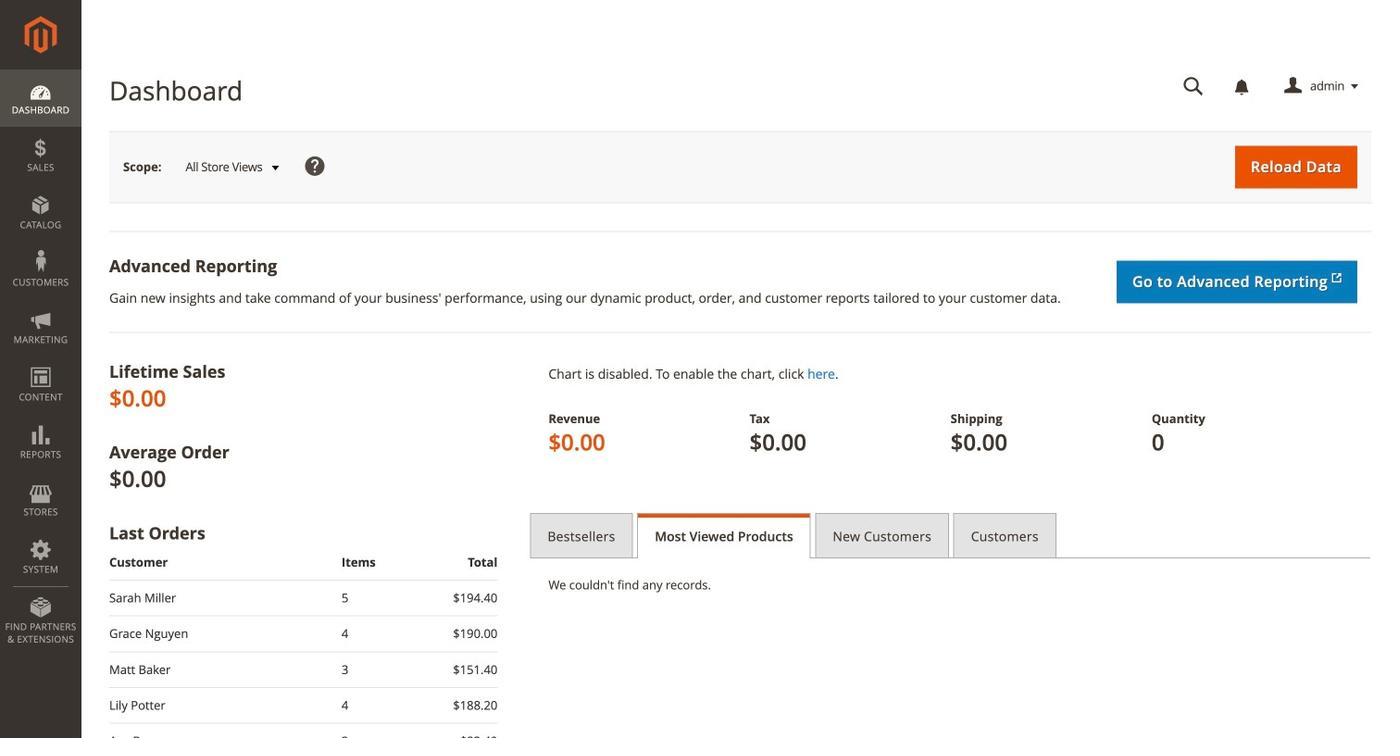 Task type: locate. For each thing, give the bounding box(es) containing it.
magento admin panel image
[[25, 16, 57, 54]]

menu bar
[[0, 69, 82, 655]]

None text field
[[1171, 70, 1217, 103]]

tab list
[[530, 513, 1372, 559]]



